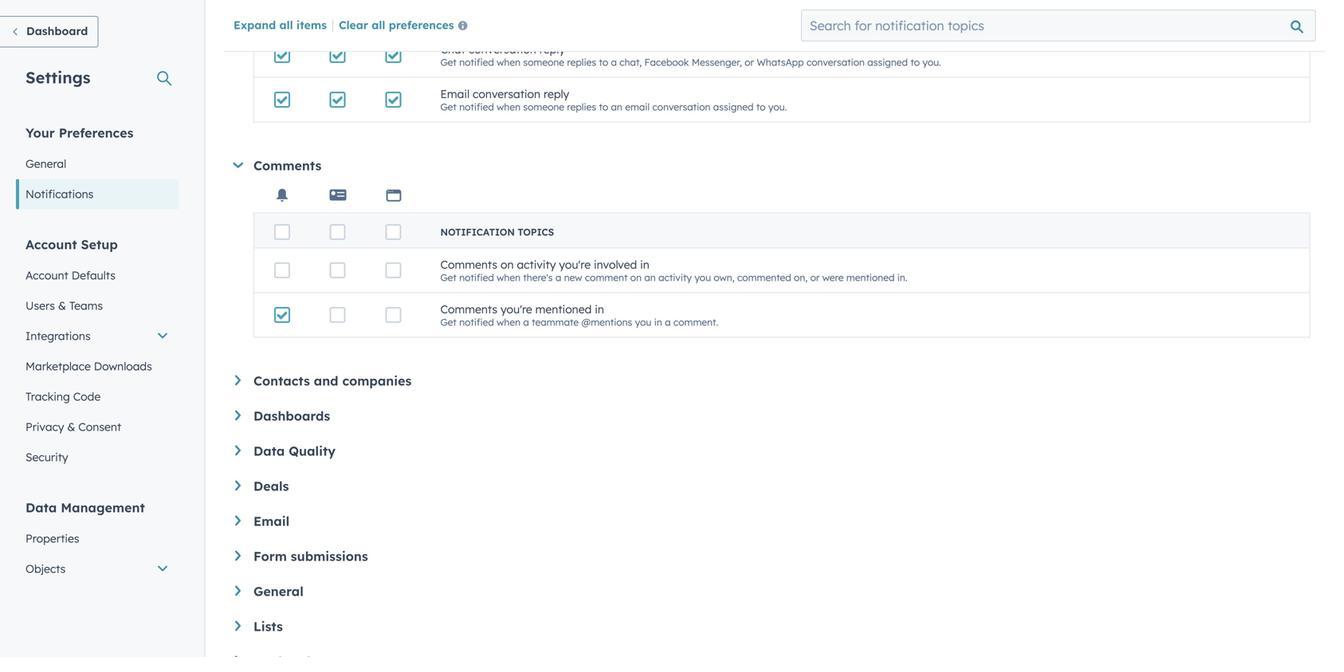 Task type: locate. For each thing, give the bounding box(es) containing it.
3 when from the top
[[497, 271, 521, 283]]

privacy
[[26, 420, 64, 434]]

comments inside comments you're mentioned in get notified when a teammate @mentions you in a comment.
[[441, 302, 498, 316]]

assigned inside chat conversation reply get notified when someone replies to a chat, facebook messenger, or whatsapp conversation assigned to you.
[[868, 56, 908, 68]]

notified inside email conversation reply get notified when someone replies to an email conversation assigned to you.
[[460, 101, 494, 113]]

activity left own,
[[659, 271, 692, 283]]

form submissions button
[[235, 548, 1311, 564]]

email down deals
[[254, 513, 290, 529]]

defaults
[[72, 268, 116, 282]]

in down comment
[[595, 302, 604, 316]]

on right comment
[[631, 271, 642, 283]]

0 vertical spatial you
[[695, 271, 711, 283]]

general down the your
[[26, 157, 66, 171]]

1 vertical spatial &
[[67, 420, 75, 434]]

in left comment.
[[655, 316, 663, 328]]

1 notification topics from the top
[[441, 11, 554, 23]]

3 notified from the top
[[460, 271, 494, 283]]

form submissions
[[254, 548, 368, 564]]

to
[[599, 56, 609, 68], [911, 56, 920, 68], [599, 101, 609, 113], [757, 101, 766, 113]]

you're right there's
[[559, 257, 591, 271]]

you're inside comments you're mentioned in get notified when a teammate @mentions you in a comment.
[[501, 302, 533, 316]]

assigned inside email conversation reply get notified when someone replies to an email conversation assigned to you.
[[714, 101, 754, 113]]

you right @mentions
[[635, 316, 652, 328]]

2 when from the top
[[497, 101, 521, 113]]

all
[[279, 18, 293, 32], [372, 18, 386, 32]]

0 horizontal spatial activity
[[517, 257, 556, 271]]

& right privacy
[[67, 420, 75, 434]]

1 vertical spatial account
[[26, 268, 68, 282]]

1 horizontal spatial on
[[631, 271, 642, 283]]

comments inside comments on activity you're involved in get notified when there's a new comment on an activity you own, commented on, or were mentioned in.
[[441, 257, 498, 271]]

replies left email
[[567, 101, 597, 113]]

email inside email conversation reply get notified when someone replies to an email conversation assigned to you.
[[441, 87, 470, 101]]

objects
[[26, 562, 66, 576]]

email conversation reply get notified when someone replies to an email conversation assigned to you.
[[441, 87, 787, 113]]

notification topics for on
[[441, 226, 554, 238]]

caret image for dashboards
[[235, 410, 241, 421]]

notified
[[460, 56, 494, 68], [460, 101, 494, 113], [460, 271, 494, 283], [460, 316, 494, 328]]

& for privacy
[[67, 420, 75, 434]]

1 topics from the top
[[518, 11, 554, 23]]

1 replies from the top
[[567, 56, 597, 68]]

reply for chat conversation reply
[[540, 42, 565, 56]]

caret image inside email dropdown button
[[235, 516, 241, 526]]

or
[[745, 56, 754, 68], [811, 271, 820, 283]]

email
[[441, 87, 470, 101], [254, 513, 290, 529]]

0 horizontal spatial you're
[[501, 302, 533, 316]]

get inside comments on activity you're involved in get notified when there's a new comment on an activity you own, commented on, or were mentioned in.
[[441, 271, 457, 283]]

someone for email conversation reply
[[523, 101, 565, 113]]

messenger,
[[692, 56, 742, 68]]

1 when from the top
[[497, 56, 521, 68]]

caret image inside the data quality dropdown button
[[235, 445, 241, 456]]

0 horizontal spatial email
[[254, 513, 290, 529]]

notified inside comments on activity you're involved in get notified when there's a new comment on an activity you own, commented on, or were mentioned in.
[[460, 271, 494, 283]]

privacy & consent link
[[16, 412, 179, 442]]

data quality
[[254, 443, 336, 459]]

7 caret image from the top
[[235, 586, 241, 596]]

1 vertical spatial someone
[[523, 101, 565, 113]]

get inside email conversation reply get notified when someone replies to an email conversation assigned to you.
[[441, 101, 457, 113]]

0 vertical spatial comments
[[254, 157, 322, 173]]

conversation
[[469, 42, 537, 56], [807, 56, 865, 68], [473, 87, 541, 101], [653, 101, 711, 113]]

0 horizontal spatial in
[[595, 302, 604, 316]]

0 horizontal spatial you
[[635, 316, 652, 328]]

@mentions
[[582, 316, 633, 328]]

were
[[823, 271, 844, 283]]

reply inside email conversation reply get notified when someone replies to an email conversation assigned to you.
[[544, 87, 570, 101]]

0 vertical spatial notification topics
[[441, 11, 554, 23]]

topics for activity
[[518, 226, 554, 238]]

replies for email conversation reply
[[567, 101, 597, 113]]

0 vertical spatial &
[[58, 299, 66, 313]]

contacts and companies
[[254, 373, 412, 389]]

4 notified from the top
[[460, 316, 494, 328]]

topics
[[518, 11, 554, 23], [518, 226, 554, 238]]

you're
[[559, 257, 591, 271], [501, 302, 533, 316]]

mentioned left in.
[[847, 271, 895, 283]]

3 caret image from the top
[[235, 445, 241, 456]]

0 horizontal spatial you.
[[769, 101, 787, 113]]

or left whatsapp
[[745, 56, 754, 68]]

5 caret image from the top
[[235, 516, 241, 526]]

account
[[26, 236, 77, 252], [26, 268, 68, 282]]

0 vertical spatial caret image
[[233, 162, 243, 168]]

0 horizontal spatial data
[[26, 500, 57, 516]]

notification topics up chat
[[441, 11, 554, 23]]

1 horizontal spatial mentioned
[[847, 271, 895, 283]]

account up "account defaults" at the left top of page
[[26, 236, 77, 252]]

when
[[497, 56, 521, 68], [497, 101, 521, 113], [497, 271, 521, 283], [497, 316, 521, 328]]

1 vertical spatial data
[[26, 500, 57, 516]]

1 horizontal spatial email
[[441, 87, 470, 101]]

0 vertical spatial replies
[[567, 56, 597, 68]]

0 horizontal spatial all
[[279, 18, 293, 32]]

1 horizontal spatial you're
[[559, 257, 591, 271]]

2 notification topics from the top
[[441, 226, 554, 238]]

2 notified from the top
[[460, 101, 494, 113]]

1 vertical spatial topics
[[518, 226, 554, 238]]

0 horizontal spatial &
[[58, 299, 66, 313]]

replies left chat,
[[567, 56, 597, 68]]

someone inside email conversation reply get notified when someone replies to an email conversation assigned to you.
[[523, 101, 565, 113]]

1 get from the top
[[441, 56, 457, 68]]

your preferences element
[[16, 124, 179, 209]]

1 horizontal spatial data
[[254, 443, 285, 459]]

or right on,
[[811, 271, 820, 283]]

1 notification from the top
[[441, 11, 515, 23]]

downloads
[[94, 359, 152, 373]]

comments button
[[233, 157, 1311, 173]]

2 replies from the top
[[567, 101, 597, 113]]

&
[[58, 299, 66, 313], [67, 420, 75, 434]]

all right clear
[[372, 18, 386, 32]]

general link
[[16, 149, 179, 179]]

1 vertical spatial caret image
[[235, 621, 241, 631]]

notified down chat
[[460, 101, 494, 113]]

there's
[[523, 271, 553, 283]]

1 vertical spatial comments
[[441, 257, 498, 271]]

1 horizontal spatial you.
[[923, 56, 942, 68]]

1 horizontal spatial all
[[372, 18, 386, 32]]

1 horizontal spatial or
[[811, 271, 820, 283]]

1 vertical spatial notification
[[441, 226, 515, 238]]

caret image for contacts and companies
[[235, 375, 241, 385]]

someone for chat conversation reply
[[523, 56, 565, 68]]

a inside chat conversation reply get notified when someone replies to a chat, facebook messenger, or whatsapp conversation assigned to you.
[[611, 56, 617, 68]]

0 vertical spatial reply
[[540, 42, 565, 56]]

you left own,
[[695, 271, 711, 283]]

caret image
[[235, 375, 241, 385], [235, 410, 241, 421], [235, 445, 241, 456], [235, 480, 241, 491], [235, 516, 241, 526], [235, 551, 241, 561], [235, 586, 241, 596]]

general button
[[235, 583, 1311, 599]]

2 notification from the top
[[441, 226, 515, 238]]

& right users
[[58, 299, 66, 313]]

comments
[[254, 157, 322, 173], [441, 257, 498, 271], [441, 302, 498, 316]]

6 caret image from the top
[[235, 551, 241, 561]]

0 vertical spatial data
[[254, 443, 285, 459]]

1 someone from the top
[[523, 56, 565, 68]]

caret image for deals
[[235, 480, 241, 491]]

Search for notification topics search field
[[801, 10, 1317, 41]]

1 vertical spatial notification topics
[[441, 226, 554, 238]]

4 caret image from the top
[[235, 480, 241, 491]]

notification
[[441, 11, 515, 23], [441, 226, 515, 238]]

form
[[254, 548, 287, 564]]

account up users
[[26, 268, 68, 282]]

settings
[[26, 67, 91, 87]]

1 horizontal spatial an
[[645, 271, 656, 283]]

0 vertical spatial mentioned
[[847, 271, 895, 283]]

or inside chat conversation reply get notified when someone replies to a chat, facebook messenger, or whatsapp conversation assigned to you.
[[745, 56, 754, 68]]

1 horizontal spatial assigned
[[868, 56, 908, 68]]

1 all from the left
[[279, 18, 293, 32]]

an left email
[[611, 101, 623, 113]]

caret image inside lists dropdown button
[[235, 621, 241, 631]]

a left new
[[556, 271, 562, 283]]

new
[[564, 271, 583, 283]]

caret image inside contacts and companies dropdown button
[[235, 375, 241, 385]]

mentioned
[[847, 271, 895, 283], [536, 302, 592, 316]]

you
[[695, 271, 711, 283], [635, 316, 652, 328]]

in.
[[898, 271, 908, 283]]

email button
[[235, 513, 1311, 529]]

when inside comments on activity you're involved in get notified when there's a new comment on an activity you own, commented on, or were mentioned in.
[[497, 271, 521, 283]]

caret image
[[233, 162, 243, 168], [235, 621, 241, 631]]

0 vertical spatial general
[[26, 157, 66, 171]]

email down chat
[[441, 87, 470, 101]]

account defaults link
[[16, 260, 179, 291]]

data up deals
[[254, 443, 285, 459]]

1 horizontal spatial general
[[254, 583, 304, 599]]

a left chat,
[[611, 56, 617, 68]]

1 vertical spatial you
[[635, 316, 652, 328]]

2 account from the top
[[26, 268, 68, 282]]

lists button
[[235, 618, 1311, 634]]

notified down clear all preferences button
[[460, 56, 494, 68]]

deals button
[[235, 478, 1311, 494]]

replies inside email conversation reply get notified when someone replies to an email conversation assigned to you.
[[567, 101, 597, 113]]

0 horizontal spatial general
[[26, 157, 66, 171]]

on
[[501, 257, 514, 271], [631, 271, 642, 283]]

caret image for general
[[235, 586, 241, 596]]

notifications link
[[16, 179, 179, 209]]

0 vertical spatial or
[[745, 56, 754, 68]]

1 vertical spatial you.
[[769, 101, 787, 113]]

1 vertical spatial assigned
[[714, 101, 754, 113]]

in inside comments on activity you're involved in get notified when there's a new comment on an activity you own, commented on, or were mentioned in.
[[640, 257, 650, 271]]

replies inside chat conversation reply get notified when someone replies to a chat, facebook messenger, or whatsapp conversation assigned to you.
[[567, 56, 597, 68]]

notification topics up there's
[[441, 226, 554, 238]]

an right involved
[[645, 271, 656, 283]]

in right involved
[[640, 257, 650, 271]]

2 caret image from the top
[[235, 410, 241, 421]]

topics for reply
[[518, 11, 554, 23]]

caret image inside form submissions dropdown button
[[235, 551, 241, 561]]

get inside comments you're mentioned in get notified when a teammate @mentions you in a comment.
[[441, 316, 457, 328]]

account for account defaults
[[26, 268, 68, 282]]

4 when from the top
[[497, 316, 521, 328]]

reply inside chat conversation reply get notified when someone replies to a chat, facebook messenger, or whatsapp conversation assigned to you.
[[540, 42, 565, 56]]

an
[[611, 101, 623, 113], [645, 271, 656, 283]]

notified left teammate
[[460, 316, 494, 328]]

reply
[[540, 42, 565, 56], [544, 87, 570, 101]]

0 horizontal spatial an
[[611, 101, 623, 113]]

get inside chat conversation reply get notified when someone replies to a chat, facebook messenger, or whatsapp conversation assigned to you.
[[441, 56, 457, 68]]

companies
[[342, 373, 412, 389]]

deals
[[254, 478, 289, 494]]

1 vertical spatial you're
[[501, 302, 533, 316]]

replies
[[567, 56, 597, 68], [567, 101, 597, 113]]

0 vertical spatial topics
[[518, 11, 554, 23]]

comments for comments on activity you're involved in get notified when there's a new comment on an activity you own, commented on, or were mentioned in.
[[441, 257, 498, 271]]

1 caret image from the top
[[235, 375, 241, 385]]

1 vertical spatial an
[[645, 271, 656, 283]]

0 vertical spatial assigned
[[868, 56, 908, 68]]

3 get from the top
[[441, 271, 457, 283]]

all for clear
[[372, 18, 386, 32]]

data management element
[[16, 499, 179, 645]]

consent
[[78, 420, 121, 434]]

tracking
[[26, 390, 70, 404]]

notified left there's
[[460, 271, 494, 283]]

0 vertical spatial you.
[[923, 56, 942, 68]]

1 vertical spatial reply
[[544, 87, 570, 101]]

you're down there's
[[501, 302, 533, 316]]

1 account from the top
[[26, 236, 77, 252]]

caret image for email
[[235, 516, 241, 526]]

you.
[[923, 56, 942, 68], [769, 101, 787, 113]]

data up the properties
[[26, 500, 57, 516]]

2 vertical spatial comments
[[441, 302, 498, 316]]

2 someone from the top
[[523, 101, 565, 113]]

someone inside chat conversation reply get notified when someone replies to a chat, facebook messenger, or whatsapp conversation assigned to you.
[[523, 56, 565, 68]]

all left items in the top left of the page
[[279, 18, 293, 32]]

activity left new
[[517, 257, 556, 271]]

caret image inside comments "dropdown button"
[[233, 162, 243, 168]]

0 horizontal spatial mentioned
[[536, 302, 592, 316]]

tracking code
[[26, 390, 101, 404]]

0 vertical spatial an
[[611, 101, 623, 113]]

0 vertical spatial email
[[441, 87, 470, 101]]

caret image inside dashboards dropdown button
[[235, 410, 241, 421]]

caret image for comments
[[233, 162, 243, 168]]

0 vertical spatial someone
[[523, 56, 565, 68]]

on left there's
[[501, 257, 514, 271]]

2 all from the left
[[372, 18, 386, 32]]

1 horizontal spatial in
[[640, 257, 650, 271]]

security link
[[16, 442, 179, 472]]

1 horizontal spatial you
[[695, 271, 711, 283]]

4 get from the top
[[441, 316, 457, 328]]

1 vertical spatial email
[[254, 513, 290, 529]]

2 get from the top
[[441, 101, 457, 113]]

caret image inside general dropdown button
[[235, 586, 241, 596]]

1 horizontal spatial &
[[67, 420, 75, 434]]

all inside button
[[372, 18, 386, 32]]

mentioned inside comments you're mentioned in get notified when a teammate @mentions you in a comment.
[[536, 302, 592, 316]]

caret image inside the deals dropdown button
[[235, 480, 241, 491]]

general down form
[[254, 583, 304, 599]]

you inside comments on activity you're involved in get notified when there's a new comment on an activity you own, commented on, or were mentioned in.
[[695, 271, 711, 283]]

1 vertical spatial or
[[811, 271, 820, 283]]

own,
[[714, 271, 735, 283]]

0 vertical spatial you're
[[559, 257, 591, 271]]

someone
[[523, 56, 565, 68], [523, 101, 565, 113]]

facebook
[[645, 56, 689, 68]]

general
[[26, 157, 66, 171], [254, 583, 304, 599]]

expand
[[234, 18, 276, 32]]

caret image for data quality
[[235, 445, 241, 456]]

0 horizontal spatial or
[[745, 56, 754, 68]]

2 topics from the top
[[518, 226, 554, 238]]

mentioned down new
[[536, 302, 592, 316]]

1 notified from the top
[[460, 56, 494, 68]]

get
[[441, 56, 457, 68], [441, 101, 457, 113], [441, 271, 457, 283], [441, 316, 457, 328]]

0 horizontal spatial assigned
[[714, 101, 754, 113]]

0 vertical spatial notification
[[441, 11, 515, 23]]

1 vertical spatial replies
[[567, 101, 597, 113]]

account for account setup
[[26, 236, 77, 252]]

1 vertical spatial mentioned
[[536, 302, 592, 316]]

0 vertical spatial account
[[26, 236, 77, 252]]

or inside comments on activity you're involved in get notified when there's a new comment on an activity you own, commented on, or were mentioned in.
[[811, 271, 820, 283]]



Task type: vqa. For each thing, say whether or not it's contained in the screenshot.
Jer Mill icon at top right
no



Task type: describe. For each thing, give the bounding box(es) containing it.
quality
[[289, 443, 336, 459]]

items
[[297, 18, 327, 32]]

properties
[[26, 532, 79, 545]]

marketplace downloads
[[26, 359, 152, 373]]

caret image for form submissions
[[235, 551, 241, 561]]

all for expand
[[279, 18, 293, 32]]

code
[[73, 390, 101, 404]]

& for users
[[58, 299, 66, 313]]

users & teams link
[[16, 291, 179, 321]]

users & teams
[[26, 299, 103, 313]]

you inside comments you're mentioned in get notified when a teammate @mentions you in a comment.
[[635, 316, 652, 328]]

submissions
[[291, 548, 368, 564]]

email for email conversation reply get notified when someone replies to an email conversation assigned to you.
[[441, 87, 470, 101]]

marketplace downloads link
[[16, 351, 179, 382]]

setup
[[81, 236, 118, 252]]

your preferences
[[26, 125, 134, 141]]

data management
[[26, 500, 145, 516]]

1 vertical spatial general
[[254, 583, 304, 599]]

1 horizontal spatial activity
[[659, 271, 692, 283]]

data quality button
[[235, 443, 1311, 459]]

email for email
[[254, 513, 290, 529]]

notifications
[[26, 187, 94, 201]]

marketplace
[[26, 359, 91, 373]]

account setup element
[[16, 236, 179, 472]]

preferences
[[59, 125, 134, 141]]

reply for email conversation reply
[[544, 87, 570, 101]]

teams
[[69, 299, 103, 313]]

tracking code link
[[16, 382, 179, 412]]

dashboards
[[254, 408, 330, 424]]

account setup
[[26, 236, 118, 252]]

teammate
[[532, 316, 579, 328]]

involved
[[594, 257, 637, 271]]

clear
[[339, 18, 368, 32]]

you're inside comments on activity you're involved in get notified when there's a new comment on an activity you own, commented on, or were mentioned in.
[[559, 257, 591, 271]]

replies for chat conversation reply
[[567, 56, 597, 68]]

caret image for lists
[[235, 621, 241, 631]]

contacts
[[254, 373, 310, 389]]

lists
[[254, 618, 283, 634]]

data for data management
[[26, 500, 57, 516]]

mentioned inside comments on activity you're involved in get notified when there's a new comment on an activity you own, commented on, or were mentioned in.
[[847, 271, 895, 283]]

you. inside chat conversation reply get notified when someone replies to a chat, facebook messenger, or whatsapp conversation assigned to you.
[[923, 56, 942, 68]]

data for data quality
[[254, 443, 285, 459]]

a left comment.
[[665, 316, 671, 328]]

general inside general link
[[26, 157, 66, 171]]

comment.
[[674, 316, 719, 328]]

management
[[61, 500, 145, 516]]

privacy & consent
[[26, 420, 121, 434]]

when inside comments you're mentioned in get notified when a teammate @mentions you in a comment.
[[497, 316, 521, 328]]

notified inside comments you're mentioned in get notified when a teammate @mentions you in a comment.
[[460, 316, 494, 328]]

2 horizontal spatial in
[[655, 316, 663, 328]]

on,
[[794, 271, 808, 283]]

comments for comments you're mentioned in get notified when a teammate @mentions you in a comment.
[[441, 302, 498, 316]]

comments you're mentioned in get notified when a teammate @mentions you in a comment.
[[441, 302, 719, 328]]

chat
[[441, 42, 466, 56]]

dashboards button
[[235, 408, 1311, 424]]

expand all items button
[[234, 18, 327, 32]]

clear all preferences button
[[339, 17, 474, 36]]

users
[[26, 299, 55, 313]]

chat,
[[620, 56, 642, 68]]

notification for comments
[[441, 226, 515, 238]]

dashboard link
[[0, 16, 98, 47]]

whatsapp
[[757, 56, 804, 68]]

account defaults
[[26, 268, 116, 282]]

notified inside chat conversation reply get notified when someone replies to a chat, facebook messenger, or whatsapp conversation assigned to you.
[[460, 56, 494, 68]]

0 horizontal spatial on
[[501, 257, 514, 271]]

email
[[625, 101, 650, 113]]

a inside comments on activity you're involved in get notified when there's a new comment on an activity you own, commented on, or were mentioned in.
[[556, 271, 562, 283]]

integrations button
[[16, 321, 179, 351]]

an inside email conversation reply get notified when someone replies to an email conversation assigned to you.
[[611, 101, 623, 113]]

comment
[[585, 271, 628, 283]]

commented
[[738, 271, 792, 283]]

dashboard
[[26, 24, 88, 38]]

when inside email conversation reply get notified when someone replies to an email conversation assigned to you.
[[497, 101, 521, 113]]

comments on activity you're involved in get notified when there's a new comment on an activity you own, commented on, or were mentioned in.
[[441, 257, 908, 283]]

objects button
[[16, 554, 179, 584]]

integrations
[[26, 329, 91, 343]]

contacts and companies button
[[235, 373, 1311, 389]]

you. inside email conversation reply get notified when someone replies to an email conversation assigned to you.
[[769, 101, 787, 113]]

preferences
[[389, 18, 454, 32]]

an inside comments on activity you're involved in get notified when there's a new comment on an activity you own, commented on, or were mentioned in.
[[645, 271, 656, 283]]

clear all preferences
[[339, 18, 454, 32]]

notification topics for conversation
[[441, 11, 554, 23]]

chat conversation reply get notified when someone replies to a chat, facebook messenger, or whatsapp conversation assigned to you.
[[441, 42, 942, 68]]

comments for comments
[[254, 157, 322, 173]]

security
[[26, 450, 68, 464]]

notification for chat
[[441, 11, 515, 23]]

when inside chat conversation reply get notified when someone replies to a chat, facebook messenger, or whatsapp conversation assigned to you.
[[497, 56, 521, 68]]

properties link
[[16, 524, 179, 554]]

expand all items
[[234, 18, 327, 32]]

and
[[314, 373, 339, 389]]

your
[[26, 125, 55, 141]]

a left teammate
[[523, 316, 529, 328]]



